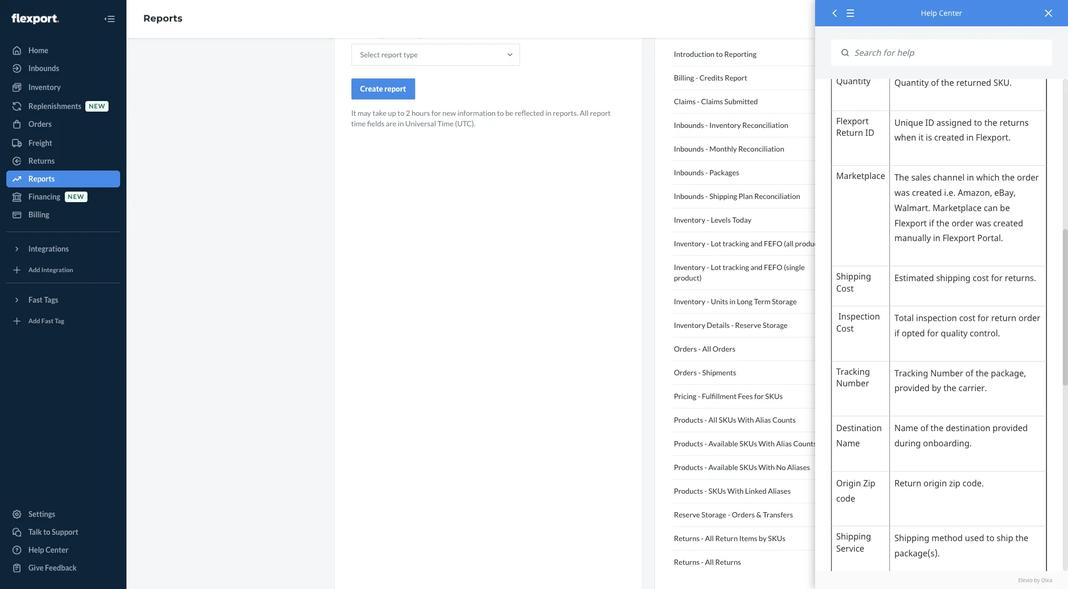 Task type: locate. For each thing, give the bounding box(es) containing it.
fast tags button
[[6, 292, 120, 309]]

add integration
[[28, 266, 73, 274]]

aliases right no
[[787, 463, 810, 472]]

lot up units
[[711, 263, 721, 272]]

by left dixa
[[1034, 577, 1040, 584]]

inventory left levels
[[674, 216, 705, 224]]

- left shipments
[[698, 368, 701, 377]]

0 vertical spatial by
[[759, 534, 767, 543]]

to left get
[[773, 18, 780, 27]]

storage right term
[[772, 297, 797, 306]]

0 horizontal spatial reserve
[[674, 511, 700, 520]]

time
[[351, 119, 366, 128]]

and for inventory - lot tracking and fefo (single product)
[[751, 263, 763, 272]]

center up "column"
[[724, 18, 747, 27]]

levels
[[711, 216, 731, 224]]

2 horizontal spatial in
[[730, 297, 736, 306]]

for right fees
[[754, 392, 764, 401]]

add for add fast tag
[[28, 317, 40, 325]]

center inside visit these help center articles to get a description of the report and column details.
[[724, 18, 747, 27]]

fefo for (single
[[764, 263, 783, 272]]

tag
[[55, 317, 64, 325]]

inbounds inside button
[[674, 121, 704, 130]]

claims down billing - credits report
[[674, 97, 696, 106]]

reconciliation for inbounds - monthly reconciliation
[[738, 144, 784, 153]]

report right reports.
[[590, 109, 611, 118]]

0 horizontal spatial alias
[[755, 416, 771, 425]]

3 products from the top
[[674, 463, 703, 472]]

1 vertical spatial reports
[[28, 174, 55, 183]]

- left levels
[[707, 216, 709, 224]]

a
[[793, 18, 797, 27]]

2 products from the top
[[674, 439, 703, 448]]

tracking inside inventory - lot tracking and fefo (single product)
[[723, 263, 749, 272]]

inbounds - packages
[[674, 168, 739, 177]]

reconciliation for inbounds - inventory reconciliation
[[742, 121, 788, 130]]

inbounds left packages at the top of page
[[674, 168, 704, 177]]

returns inside button
[[674, 534, 700, 543]]

1 horizontal spatial reserve
[[735, 321, 761, 330]]

lot for inventory - lot tracking and fefo (all products)
[[711, 239, 721, 248]]

available
[[709, 439, 738, 448], [709, 463, 738, 472]]

0 horizontal spatial new
[[68, 193, 84, 201]]

1 horizontal spatial help center
[[921, 8, 962, 18]]

by right items
[[759, 534, 767, 543]]

- for inbounds - packages
[[705, 168, 708, 177]]

tracking down inventory - lot tracking and fefo (all products) at the top
[[723, 263, 749, 272]]

1 horizontal spatial for
[[754, 392, 764, 401]]

tags
[[44, 296, 58, 305]]

- for billing - credits report
[[696, 73, 698, 82]]

for inside it may take up to 2 hours for new information to be reflected in reports. all report time fields are in universal time (utc).
[[431, 109, 441, 118]]

add
[[28, 266, 40, 274], [28, 317, 40, 325]]

with for products - available skus with no aliases
[[759, 463, 775, 472]]

report inside visit these help center articles to get a description of the report and column details.
[[684, 28, 705, 37]]

- down fulfillment at the bottom of the page
[[705, 416, 707, 425]]

all inside button
[[705, 534, 714, 543]]

inventory up the monthly
[[709, 121, 741, 130]]

products inside products - available skus with no aliases button
[[674, 463, 703, 472]]

and inside inventory - lot tracking and fefo (single product)
[[751, 263, 763, 272]]

products inside products - all skus with alias counts button
[[674, 416, 703, 425]]

products - available skus with no aliases
[[674, 463, 810, 472]]

new up billing link at left
[[68, 193, 84, 201]]

inventory for inventory - units in long term storage
[[674, 297, 705, 306]]

lot down "inventory - levels today"
[[711, 239, 721, 248]]

reconciliation down the claims - claims submitted button
[[742, 121, 788, 130]]

- for returns - all returns
[[701, 558, 704, 567]]

all left return
[[705, 534, 714, 543]]

all right reports.
[[580, 109, 589, 118]]

today
[[732, 216, 752, 224]]

1 horizontal spatial by
[[1034, 577, 1040, 584]]

elevio
[[1018, 577, 1033, 584]]

inbounds - shipping plan reconciliation
[[674, 192, 800, 201]]

help
[[921, 8, 937, 18], [707, 18, 723, 27], [28, 546, 44, 555]]

alias up no
[[776, 439, 792, 448]]

skus inside button
[[768, 534, 786, 543]]

1 vertical spatial and
[[751, 239, 763, 248]]

reserve down the "long"
[[735, 321, 761, 330]]

- for inbounds - inventory reconciliation
[[705, 121, 708, 130]]

- inside button
[[705, 121, 708, 130]]

0 vertical spatial alias
[[755, 416, 771, 425]]

1 vertical spatial reports link
[[6, 171, 120, 188]]

support
[[52, 528, 78, 537]]

0 vertical spatial lot
[[711, 239, 721, 248]]

lot inside inventory - lot tracking and fefo (all products) button
[[711, 239, 721, 248]]

4 products from the top
[[674, 487, 703, 496]]

1 horizontal spatial claims
[[701, 97, 723, 106]]

report up select report type
[[374, 30, 395, 38]]

see?
[[454, 30, 468, 38]]

- left the monthly
[[705, 144, 708, 153]]

inventory details - reserve storage button
[[672, 314, 843, 338]]

inventory - levels today button
[[672, 209, 843, 232]]

1 vertical spatial reserve
[[674, 511, 700, 520]]

2
[[406, 109, 410, 118]]

orders up the orders - shipments
[[674, 345, 697, 354]]

inventory for inventory details - reserve storage
[[674, 321, 705, 330]]

and left "column"
[[706, 28, 718, 37]]

inventory up product)
[[674, 263, 705, 272]]

product)
[[674, 273, 702, 282]]

pricing - fulfillment fees for skus button
[[672, 385, 843, 409]]

fefo inside inventory - lot tracking and fefo (single product)
[[764, 263, 783, 272]]

inventory - lot tracking and fefo (all products)
[[674, 239, 826, 248]]

- left shipping
[[705, 192, 708, 201]]

1 horizontal spatial reports link
[[143, 13, 182, 24]]

1 available from the top
[[709, 439, 738, 448]]

reconciliation down inbounds - inventory reconciliation button at the right top of page
[[738, 144, 784, 153]]

1 vertical spatial available
[[709, 463, 738, 472]]

create
[[360, 84, 383, 93]]

close navigation image
[[103, 13, 116, 25]]

billing down financing
[[28, 210, 49, 219]]

and inside visit these help center articles to get a description of the report and column details.
[[706, 28, 718, 37]]

orders up pricing at bottom right
[[674, 368, 697, 377]]

1 vertical spatial in
[[398, 119, 404, 128]]

financing
[[28, 192, 60, 201]]

0 horizontal spatial for
[[431, 109, 441, 118]]

1 vertical spatial fefo
[[764, 263, 783, 272]]

tracking
[[723, 239, 749, 248], [723, 263, 749, 272]]

available down products - all skus with alias counts
[[709, 439, 738, 448]]

inventory - lot tracking and fefo (single product)
[[674, 263, 805, 282]]

orders - all orders button
[[672, 338, 843, 362]]

claims - claims submitted
[[674, 97, 758, 106]]

0 vertical spatial fast
[[28, 296, 43, 305]]

add for add integration
[[28, 266, 40, 274]]

reconciliation inside button
[[738, 144, 784, 153]]

reporting
[[724, 50, 757, 58]]

in left the "long"
[[730, 297, 736, 306]]

reconciliation inside button
[[742, 121, 788, 130]]

2 vertical spatial storage
[[702, 511, 727, 520]]

2 horizontal spatial help
[[921, 8, 937, 18]]

report down these
[[684, 28, 705, 37]]

inventory down "inventory - levels today"
[[674, 239, 705, 248]]

claims
[[674, 97, 696, 106], [701, 97, 723, 106]]

1 tracking from the top
[[723, 239, 749, 248]]

integrations button
[[6, 241, 120, 258]]

inbounds - inventory reconciliation button
[[672, 114, 843, 138]]

help center
[[921, 8, 962, 18], [28, 546, 68, 555]]

new up 'orders' link
[[89, 102, 105, 110]]

with down products - all skus with alias counts button
[[759, 439, 775, 448]]

all down returns - all return items by skus
[[705, 558, 714, 567]]

0 horizontal spatial by
[[759, 534, 767, 543]]

(utc).
[[455, 119, 476, 128]]

products inside products - skus with linked aliases button
[[674, 487, 703, 496]]

orders
[[28, 120, 52, 129], [674, 345, 697, 354], [713, 345, 736, 354], [674, 368, 697, 377], [732, 511, 755, 520]]

0 vertical spatial add
[[28, 266, 40, 274]]

inventory down product)
[[674, 297, 705, 306]]

0 vertical spatial fefo
[[764, 239, 783, 248]]

1 vertical spatial counts
[[793, 439, 817, 448]]

1 fefo from the top
[[764, 239, 783, 248]]

2 vertical spatial in
[[730, 297, 736, 306]]

products - skus with linked aliases button
[[672, 480, 843, 504]]

transfers
[[763, 511, 793, 520]]

skus down pricing - fulfillment fees for skus
[[719, 416, 736, 425]]

center down talk to support
[[46, 546, 68, 555]]

help center up give feedback
[[28, 546, 68, 555]]

fast
[[28, 296, 43, 305], [41, 317, 53, 325]]

0 vertical spatial billing
[[674, 73, 694, 82]]

reconciliation down inbounds - packages button in the right top of the page
[[754, 192, 800, 201]]

storage up return
[[702, 511, 727, 520]]

- inside inventory - lot tracking and fefo (single product)
[[707, 263, 709, 272]]

inventory - units in long term storage button
[[672, 290, 843, 314]]

in inside button
[[730, 297, 736, 306]]

report right create
[[384, 84, 406, 93]]

add down fast tags
[[28, 317, 40, 325]]

aliases right the linked
[[768, 487, 791, 496]]

0 vertical spatial and
[[706, 28, 718, 37]]

new inside it may take up to 2 hours for new information to be reflected in reports. all report time fields are in universal time (utc).
[[442, 109, 456, 118]]

in left reports.
[[545, 109, 551, 118]]

for
[[431, 109, 441, 118], [754, 392, 764, 401]]

integrations
[[28, 245, 69, 253]]

- left units
[[707, 297, 709, 306]]

the
[[672, 28, 683, 37]]

help up give on the bottom of the page
[[28, 546, 44, 555]]

(all
[[784, 239, 794, 248]]

fefo inside inventory - lot tracking and fefo (all products) button
[[764, 239, 783, 248]]

tracking down today
[[723, 239, 749, 248]]

1 horizontal spatial billing
[[674, 73, 694, 82]]

2 lot from the top
[[711, 263, 721, 272]]

storage down term
[[763, 321, 788, 330]]

products inside products - available skus with alias counts button
[[674, 439, 703, 448]]

feedback
[[45, 564, 77, 573]]

report
[[725, 73, 747, 82]]

inbounds down claims - claims submitted
[[674, 121, 704, 130]]

available up "products - skus with linked aliases"
[[709, 463, 738, 472]]

- down claims - claims submitted
[[705, 121, 708, 130]]

1 vertical spatial for
[[754, 392, 764, 401]]

to left be
[[497, 109, 504, 118]]

help right these
[[707, 18, 723, 27]]

2 vertical spatial and
[[751, 263, 763, 272]]

reserve up returns - all return items by skus
[[674, 511, 700, 520]]

1 products from the top
[[674, 416, 703, 425]]

- left credits
[[696, 73, 698, 82]]

fefo left (all
[[764, 239, 783, 248]]

talk
[[28, 528, 42, 537]]

term
[[754, 297, 771, 306]]

and down inventory - levels today button
[[751, 239, 763, 248]]

with left no
[[759, 463, 775, 472]]

0 horizontal spatial billing
[[28, 210, 49, 219]]

- for inventory - lot tracking and fefo (all products)
[[707, 239, 709, 248]]

select report type
[[360, 50, 418, 59]]

in
[[545, 109, 551, 118], [398, 119, 404, 128], [730, 297, 736, 306]]

billing for billing - credits report
[[674, 73, 694, 82]]

add fast tag
[[28, 317, 64, 325]]

- left packages at the top of page
[[705, 168, 708, 177]]

reserve inside 'button'
[[674, 511, 700, 520]]

claims - claims submitted button
[[672, 90, 843, 114]]

return
[[715, 534, 738, 543]]

fulfillment
[[702, 392, 737, 401]]

1 horizontal spatial reports
[[143, 13, 182, 24]]

products - skus with linked aliases
[[674, 487, 791, 496]]

inventory up replenishments
[[28, 83, 61, 92]]

- right pricing at bottom right
[[698, 392, 701, 401]]

1 vertical spatial tracking
[[723, 263, 749, 272]]

fast left tags at the left bottom of page
[[28, 296, 43, 305]]

shipping
[[709, 192, 737, 201]]

all down fulfillment at the bottom of the page
[[709, 416, 717, 425]]

for inside button
[[754, 392, 764, 401]]

tracking for (all
[[723, 239, 749, 248]]

products - available skus with alias counts button
[[672, 433, 843, 456]]

1 horizontal spatial new
[[89, 102, 105, 110]]

1 vertical spatial reconciliation
[[738, 144, 784, 153]]

0 horizontal spatial reports link
[[6, 171, 120, 188]]

inbounds for inbounds - shipping plan reconciliation
[[674, 192, 704, 201]]

0 vertical spatial reserve
[[735, 321, 761, 330]]

lot inside inventory - lot tracking and fefo (single product)
[[711, 263, 721, 272]]

inventory - units in long term storage
[[674, 297, 797, 306]]

0 vertical spatial counts
[[773, 416, 796, 425]]

aliases
[[787, 463, 810, 472], [768, 487, 791, 496]]

inventory up orders - all orders
[[674, 321, 705, 330]]

inbounds - inventory reconciliation
[[674, 121, 788, 130]]

returns - all return items by skus
[[674, 534, 786, 543]]

1 horizontal spatial alias
[[776, 439, 792, 448]]

with for products - all skus with alias counts
[[738, 416, 754, 425]]

take
[[373, 109, 387, 118]]

shipments
[[702, 368, 736, 377]]

add left integration
[[28, 266, 40, 274]]

1 vertical spatial add
[[28, 317, 40, 325]]

0 vertical spatial for
[[431, 109, 441, 118]]

monthly
[[709, 144, 737, 153]]

fast left tag
[[41, 317, 53, 325]]

reserve storage - orders & transfers button
[[672, 504, 843, 528]]

by
[[759, 534, 767, 543], [1034, 577, 1040, 584]]

help up search search box
[[921, 8, 937, 18]]

storage
[[772, 297, 797, 306], [763, 321, 788, 330], [702, 511, 727, 520]]

1 horizontal spatial help
[[707, 18, 723, 27]]

alias down pricing - fulfillment fees for skus button
[[755, 416, 771, 425]]

returns for returns
[[28, 157, 55, 165]]

- up reserve storage - orders & transfers
[[705, 487, 707, 496]]

- down billing - credits report
[[697, 97, 700, 106]]

skus
[[765, 392, 783, 401], [719, 416, 736, 425], [740, 439, 757, 448], [740, 463, 757, 472], [709, 487, 726, 496], [768, 534, 786, 543]]

0 vertical spatial reconciliation
[[742, 121, 788, 130]]

inventory inside inventory - lot tracking and fefo (single product)
[[674, 263, 705, 272]]

- left return
[[701, 534, 704, 543]]

- up the orders - shipments
[[698, 345, 701, 354]]

credits
[[700, 73, 723, 82]]

inbounds down home
[[28, 64, 59, 73]]

billing inside button
[[674, 73, 694, 82]]

2 fefo from the top
[[764, 263, 783, 272]]

all
[[580, 109, 589, 118], [702, 345, 711, 354], [709, 416, 717, 425], [705, 534, 714, 543], [705, 558, 714, 567]]

products for products - skus with linked aliases
[[674, 487, 703, 496]]

report inside button
[[384, 84, 406, 93]]

- up inventory - units in long term storage
[[707, 263, 709, 272]]

- down products - all skus with alias counts
[[705, 439, 707, 448]]

inbounds for inbounds - packages
[[674, 168, 704, 177]]

- down returns - all return items by skus
[[701, 558, 704, 567]]

1 add from the top
[[28, 266, 40, 274]]

home
[[28, 46, 48, 55]]

1 lot from the top
[[711, 239, 721, 248]]

reconciliation inside button
[[754, 192, 800, 201]]

report left type
[[381, 50, 402, 59]]

to right like
[[446, 30, 453, 38]]

Search search field
[[849, 40, 1052, 66]]

0 vertical spatial tracking
[[723, 239, 749, 248]]

all up the orders - shipments
[[702, 345, 711, 354]]

0 horizontal spatial help center
[[28, 546, 68, 555]]

0 vertical spatial available
[[709, 439, 738, 448]]

column
[[720, 28, 743, 37]]

1 horizontal spatial center
[[724, 18, 747, 27]]

for up time
[[431, 109, 441, 118]]

1 vertical spatial billing
[[28, 210, 49, 219]]

- for returns - all return items by skus
[[701, 534, 704, 543]]

products for products - available skus with no aliases
[[674, 463, 703, 472]]

0 horizontal spatial reports
[[28, 174, 55, 183]]

- for claims - claims submitted
[[697, 97, 700, 106]]

1 vertical spatial by
[[1034, 577, 1040, 584]]

2 tracking from the top
[[723, 263, 749, 272]]

inventory for inventory - levels today
[[674, 216, 705, 224]]

report for select report type
[[381, 50, 402, 59]]

2 vertical spatial reconciliation
[[754, 192, 800, 201]]

billing - credits report
[[674, 73, 747, 82]]

orders up shipments
[[713, 345, 736, 354]]

products for products - all skus with alias counts
[[674, 416, 703, 425]]

in right are
[[398, 119, 404, 128]]

and down inventory - lot tracking and fefo (all products) button
[[751, 263, 763, 272]]

2 available from the top
[[709, 463, 738, 472]]

skus down orders - shipments button in the bottom right of the page
[[765, 392, 783, 401]]

inbounds inside button
[[674, 192, 704, 201]]

all for returns - all returns
[[705, 558, 714, 567]]

freight
[[28, 139, 52, 148]]

returns link
[[6, 153, 120, 170]]

&
[[756, 511, 762, 520]]

fefo left the (single
[[764, 263, 783, 272]]

fast inside dropdown button
[[28, 296, 43, 305]]

1 vertical spatial alias
[[776, 439, 792, 448]]

1 vertical spatial lot
[[711, 263, 721, 272]]

lot
[[711, 239, 721, 248], [711, 263, 721, 272]]

0 horizontal spatial claims
[[674, 97, 696, 106]]

0 vertical spatial in
[[545, 109, 551, 118]]

- up "products - skus with linked aliases"
[[705, 463, 707, 472]]

inventory inside button
[[709, 121, 741, 130]]

inbounds for inbounds
[[28, 64, 59, 73]]

2 add from the top
[[28, 317, 40, 325]]

1 vertical spatial help center
[[28, 546, 68, 555]]

2 horizontal spatial new
[[442, 109, 456, 118]]

all inside it may take up to 2 hours for new information to be reflected in reports. all report time fields are in universal time (utc).
[[580, 109, 589, 118]]



Task type: vqa. For each thing, say whether or not it's contained in the screenshot.
. to the right
no



Task type: describe. For each thing, give the bounding box(es) containing it.
- for products - skus with linked aliases
[[705, 487, 707, 496]]

products - all skus with alias counts
[[674, 416, 796, 425]]

settings link
[[6, 506, 120, 523]]

add integration link
[[6, 262, 120, 279]]

replenishments
[[28, 102, 81, 111]]

items
[[739, 534, 757, 543]]

inbounds - packages button
[[672, 161, 843, 185]]

all for returns - all return items by skus
[[705, 534, 714, 543]]

alias for products - all skus with alias counts
[[755, 416, 771, 425]]

counts for products - all skus with alias counts
[[773, 416, 796, 425]]

- for inventory - lot tracking and fefo (single product)
[[707, 263, 709, 272]]

products for products - available skus with alias counts
[[674, 439, 703, 448]]

by inside button
[[759, 534, 767, 543]]

reports.
[[553, 109, 578, 118]]

pricing - fulfillment fees for skus
[[674, 392, 783, 401]]

to left reporting
[[716, 50, 723, 58]]

2 horizontal spatial center
[[939, 8, 962, 18]]

integration
[[41, 266, 73, 274]]

elevio by dixa
[[1018, 577, 1052, 584]]

returns for returns - all returns
[[674, 558, 700, 567]]

visit these help center articles to get a description of the report and column details.
[[672, 18, 843, 37]]

inventory - levels today
[[674, 216, 752, 224]]

up
[[388, 109, 396, 118]]

1 claims from the left
[[674, 97, 696, 106]]

storage inside 'button'
[[702, 511, 727, 520]]

new for replenishments
[[89, 102, 105, 110]]

settings
[[28, 510, 55, 519]]

fefo for (all
[[764, 239, 783, 248]]

inventory for inventory
[[28, 83, 61, 92]]

type
[[403, 50, 418, 59]]

report for which report would you like to see?
[[374, 30, 395, 38]]

introduction
[[674, 50, 715, 58]]

- for products - available skus with alias counts
[[705, 439, 707, 448]]

returns - all returns
[[674, 558, 741, 567]]

available for products - available skus with alias counts
[[709, 439, 738, 448]]

0 vertical spatial reports
[[143, 13, 182, 24]]

0 horizontal spatial center
[[46, 546, 68, 555]]

talk to support button
[[6, 524, 120, 541]]

dixa
[[1041, 577, 1052, 584]]

new for financing
[[68, 193, 84, 201]]

inbounds link
[[6, 60, 120, 77]]

0 horizontal spatial help
[[28, 546, 44, 555]]

skus down products - available skus with alias counts
[[740, 463, 757, 472]]

it
[[351, 109, 356, 118]]

flexport logo image
[[12, 14, 59, 24]]

- for inventory - levels today
[[707, 216, 709, 224]]

select
[[360, 50, 380, 59]]

fast tags
[[28, 296, 58, 305]]

all for products - all skus with alias counts
[[709, 416, 717, 425]]

description
[[799, 18, 835, 27]]

- for orders - all orders
[[698, 345, 701, 354]]

with left the linked
[[727, 487, 744, 496]]

it may take up to 2 hours for new information to be reflected in reports. all report time fields are in universal time (utc).
[[351, 109, 611, 128]]

orders - shipments
[[674, 368, 736, 377]]

0 horizontal spatial in
[[398, 119, 404, 128]]

- for products - all skus with alias counts
[[705, 416, 707, 425]]

inventory - lot tracking and fefo (all products) button
[[672, 232, 843, 256]]

products - available skus with no aliases button
[[672, 456, 843, 480]]

available for products - available skus with no aliases
[[709, 463, 738, 472]]

inbounds - monthly reconciliation button
[[672, 138, 843, 161]]

(single
[[784, 263, 805, 272]]

products)
[[795, 239, 826, 248]]

which report would you like to see?
[[351, 30, 468, 38]]

report for create report
[[384, 84, 406, 93]]

hours
[[412, 109, 430, 118]]

products - available skus with alias counts
[[674, 439, 817, 448]]

inventory details - reserve storage
[[674, 321, 788, 330]]

plan
[[739, 192, 753, 201]]

help inside visit these help center articles to get a description of the report and column details.
[[707, 18, 723, 27]]

report inside it may take up to 2 hours for new information to be reflected in reports. all report time fields are in universal time (utc).
[[590, 109, 611, 118]]

orders for orders
[[28, 120, 52, 129]]

orders inside 'button'
[[732, 511, 755, 520]]

- for inventory - units in long term storage
[[707, 297, 709, 306]]

lot for inventory - lot tracking and fefo (single product)
[[711, 263, 721, 272]]

details.
[[745, 28, 768, 37]]

- for pricing - fulfillment fees for skus
[[698, 392, 701, 401]]

details
[[707, 321, 730, 330]]

to left 2
[[398, 109, 404, 118]]

1 vertical spatial aliases
[[768, 487, 791, 496]]

1 vertical spatial storage
[[763, 321, 788, 330]]

- for products - available skus with no aliases
[[705, 463, 707, 472]]

elevio by dixa link
[[831, 577, 1052, 584]]

counts for products - available skus with alias counts
[[793, 439, 817, 448]]

fees
[[738, 392, 753, 401]]

2 claims from the left
[[701, 97, 723, 106]]

be
[[505, 109, 513, 118]]

orders for orders - shipments
[[674, 368, 697, 377]]

1 horizontal spatial in
[[545, 109, 551, 118]]

home link
[[6, 42, 120, 59]]

and for inventory - lot tracking and fefo (all products)
[[751, 239, 763, 248]]

0 vertical spatial reports link
[[143, 13, 182, 24]]

would
[[397, 30, 417, 38]]

0 vertical spatial aliases
[[787, 463, 810, 472]]

0 vertical spatial storage
[[772, 297, 797, 306]]

billing - credits report button
[[672, 66, 843, 90]]

give feedback button
[[6, 560, 120, 577]]

freight link
[[6, 135, 120, 152]]

inbounds for inbounds - monthly reconciliation
[[674, 144, 704, 153]]

introduction to reporting
[[674, 50, 757, 58]]

1 vertical spatial fast
[[41, 317, 53, 325]]

orders - all orders
[[674, 345, 736, 354]]

returns for returns - all return items by skus
[[674, 534, 700, 543]]

products - all skus with alias counts button
[[672, 409, 843, 433]]

articles
[[748, 18, 772, 27]]

inventory for inventory - lot tracking and fefo (single product)
[[674, 263, 705, 272]]

of
[[836, 18, 843, 27]]

like
[[432, 30, 444, 38]]

create report button
[[351, 79, 415, 100]]

add fast tag link
[[6, 313, 120, 330]]

get
[[782, 18, 792, 27]]

time
[[437, 119, 454, 128]]

returns - all returns button
[[672, 551, 843, 574]]

skus up reserve storage - orders & transfers
[[709, 487, 726, 496]]

give feedback
[[28, 564, 77, 573]]

inbounds - monthly reconciliation
[[674, 144, 784, 153]]

units
[[711, 297, 728, 306]]

visit
[[672, 18, 687, 27]]

all for orders - all orders
[[702, 345, 711, 354]]

inventory - lot tracking and fefo (single product) button
[[672, 256, 843, 290]]

reserve storage - orders & transfers
[[674, 511, 793, 520]]

alias for products - available skus with alias counts
[[776, 439, 792, 448]]

with for products - available skus with alias counts
[[759, 439, 775, 448]]

tracking for (single
[[723, 263, 749, 272]]

long
[[737, 297, 753, 306]]

introduction to reporting button
[[672, 43, 843, 66]]

these
[[688, 18, 706, 27]]

skus up products - available skus with no aliases
[[740, 439, 757, 448]]

billing for billing
[[28, 210, 49, 219]]

reserve inside button
[[735, 321, 761, 330]]

universal
[[405, 119, 436, 128]]

inbounds for inbounds - inventory reconciliation
[[674, 121, 704, 130]]

- for inbounds - shipping plan reconciliation
[[705, 192, 708, 201]]

orders for orders - all orders
[[674, 345, 697, 354]]

to right talk
[[43, 528, 50, 537]]

0 vertical spatial help center
[[921, 8, 962, 18]]

- right details
[[731, 321, 734, 330]]

billing link
[[6, 207, 120, 223]]

inventory for inventory - lot tracking and fefo (all products)
[[674, 239, 705, 248]]

- inside 'button'
[[728, 511, 731, 520]]

- for inbounds - monthly reconciliation
[[705, 144, 708, 153]]

to inside visit these help center articles to get a description of the report and column details.
[[773, 18, 780, 27]]

no
[[776, 463, 786, 472]]

submitted
[[724, 97, 758, 106]]

are
[[386, 119, 397, 128]]

- for orders - shipments
[[698, 368, 701, 377]]



